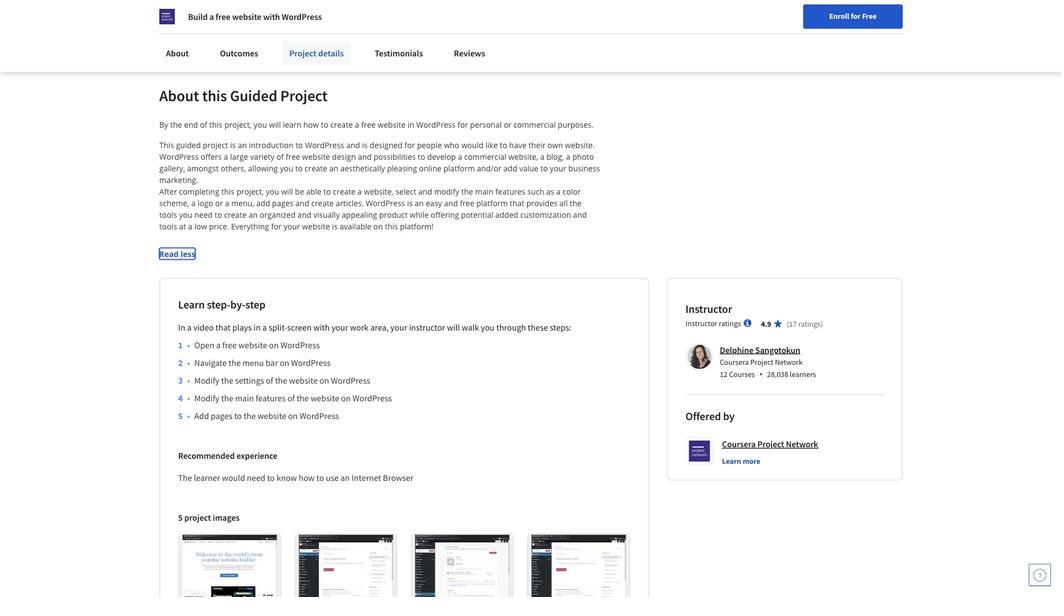 Task type: locate. For each thing, give the bounding box(es) containing it.
about inside "link"
[[166, 48, 189, 59]]

1 vertical spatial platform
[[476, 198, 508, 208]]

will inside this guided project is an introduction to wordpress and is designed for people who would like to have their own website. wordpress offers a large variety of free website design and possibilities to develop a commercial website, a blog, a photo gallery, amongst others, allowing you to create an aesthetically pleasing online platform and/or add value to your business marketing. after completing this project, you will be able to create a website, select and modify the main features such as a color scheme, a logo or a menu, add pages and create articles. wordpress is an easy and free platform that provides all the tools you need to create an organized and visually appealing product while offering potential added customization and tools at a low price. everything for your website is available on this platform!
[[281, 186, 293, 197]]

0 vertical spatial modify
[[194, 375, 219, 386]]

the right "using"
[[260, 26, 272, 37]]

the
[[260, 26, 272, 37], [170, 119, 182, 130], [461, 186, 473, 197], [570, 198, 582, 208], [229, 358, 241, 369], [221, 375, 233, 386], [275, 375, 287, 386], [221, 393, 233, 404], [297, 393, 309, 404], [244, 411, 256, 422]]

0 vertical spatial about
[[166, 48, 189, 59]]

1 horizontal spatial features
[[495, 186, 525, 197]]

in right plays
[[254, 322, 261, 333]]

0 vertical spatial that
[[510, 198, 524, 208]]

of down introduction
[[276, 151, 284, 162]]

a up articles.
[[358, 186, 362, 197]]

an up everything
[[249, 209, 258, 220]]

about up end
[[159, 86, 199, 105]]

1 vertical spatial in
[[254, 322, 261, 333]]

would down recommended experience
[[222, 473, 245, 484]]

platform up added
[[476, 198, 508, 208]]

build up confidence
[[188, 11, 208, 22]]

able
[[306, 186, 322, 197]]

website
[[232, 11, 261, 22], [378, 119, 406, 130], [302, 151, 330, 162], [302, 221, 330, 231], [238, 340, 267, 351], [289, 375, 318, 386], [311, 393, 339, 404], [258, 411, 286, 422]]

plays
[[232, 322, 252, 333]]

tools left at
[[159, 221, 177, 231]]

in a video that plays in a split-screen with your work area, your instructor will walk you through these steps:
[[178, 322, 571, 333]]

own
[[548, 140, 563, 150]]

1 horizontal spatial main
[[475, 186, 493, 197]]

2 vertical spatial tools
[[159, 221, 177, 231]]

instructor for instructor
[[686, 302, 732, 316]]

network inside the delphine sangotokun coursera project network 12 courses • 28,038 learners
[[775, 357, 803, 367]]

commercial up and/or
[[464, 151, 506, 162]]

1 vertical spatial need
[[247, 473, 265, 484]]

0 horizontal spatial learn
[[178, 298, 205, 311]]

1 modify from the top
[[194, 375, 219, 386]]

0 vertical spatial platform
[[444, 163, 475, 173]]

network
[[775, 357, 803, 367], [786, 439, 818, 450]]

17
[[789, 319, 797, 329]]

delphine sangotokun coursera project network 12 courses • 28,038 learners
[[720, 345, 816, 380]]

the up • modify the main features of the website on wordpress
[[275, 375, 287, 386]]

is up large
[[230, 140, 236, 150]]

everything
[[231, 221, 269, 231]]

1 vertical spatial commercial
[[464, 151, 506, 162]]

value
[[519, 163, 538, 173]]

modify for modify the settings of the website on wordpress
[[194, 375, 219, 386]]

the right all
[[570, 198, 582, 208]]

to down people
[[418, 151, 425, 162]]

0 vertical spatial website,
[[508, 151, 538, 162]]

0 vertical spatial coursera
[[720, 357, 749, 367]]

1 horizontal spatial or
[[504, 119, 512, 130]]

and up easy
[[418, 186, 432, 197]]

pages inside this guided project is an introduction to wordpress and is designed for people who would like to have their own website. wordpress offers a large variety of free website design and possibilities to develop a commercial website, a blog, a photo gallery, amongst others, allowing you to create an aesthetically pleasing online platform and/or add value to your business marketing. after completing this project, you will be able to create a website, select and modify the main features such as a color scheme, a logo or a menu, add pages and create articles. wordpress is an easy and free platform that provides all the tools you need to create an organized and visually appealing product while offering potential added customization and tools at a low price. everything for your website is available on this platform!
[[272, 198, 293, 208]]

1 horizontal spatial learn
[[722, 456, 741, 466]]

1 vertical spatial or
[[215, 198, 223, 208]]

coursera project network image
[[159, 9, 175, 24]]

• for • modify the settings of the website on wordpress
[[187, 375, 190, 386]]

1 vertical spatial modify
[[194, 393, 219, 404]]

1 vertical spatial that
[[215, 322, 231, 333]]

by-
[[230, 298, 246, 311]]

is down visually
[[332, 221, 338, 231]]

to up be
[[295, 163, 303, 173]]

build confidence using the latest tools and technologies
[[175, 26, 380, 37]]

2 modify from the top
[[194, 393, 219, 404]]

0 vertical spatial commercial
[[514, 119, 556, 130]]

0 horizontal spatial main
[[235, 393, 254, 404]]

the down settings
[[244, 411, 256, 422]]

0 vertical spatial experience
[[231, 8, 271, 19]]

the learner would need to know how to use an internet browser
[[178, 473, 413, 484]]

• add pages to the website on wordpress
[[187, 411, 339, 422]]

or inside this guided project is an introduction to wordpress and is designed for people who would like to have their own website. wordpress offers a large variety of free website design and possibilities to develop a commercial website, a blog, a photo gallery, amongst others, allowing you to create an aesthetically pleasing online platform and/or add value to your business marketing. after completing this project, you will be able to create a website, select and modify the main features such as a color scheme, a logo or a menu, add pages and create articles. wordpress is an easy and free platform that provides all the tools you need to create an organized and visually appealing product while offering potential added customization and tools at a low price. everything for your website is available on this platform!
[[215, 198, 223, 208]]

1 vertical spatial website,
[[364, 186, 394, 197]]

1 vertical spatial instructor
[[686, 318, 717, 328]]

these
[[528, 322, 548, 333]]

enroll for free
[[829, 11, 877, 21]]

0 vertical spatial tools
[[296, 26, 315, 37]]

2 click to expand item image from the left
[[299, 535, 393, 597]]

2 horizontal spatial will
[[447, 322, 460, 333]]

this
[[202, 86, 227, 105], [209, 119, 222, 130], [221, 186, 235, 197], [385, 221, 398, 231]]

1 vertical spatial project
[[184, 512, 211, 524]]

coursera project network
[[722, 439, 818, 450]]

need
[[194, 209, 213, 220], [247, 473, 265, 484]]

have
[[509, 140, 527, 150]]

0 vertical spatial features
[[495, 186, 525, 197]]

create up visually
[[311, 198, 334, 208]]

platform
[[444, 163, 475, 173], [476, 198, 508, 208]]

offered
[[686, 410, 721, 423]]

1 vertical spatial learn
[[722, 456, 741, 466]]

that left plays
[[215, 322, 231, 333]]

a down who
[[458, 151, 462, 162]]

features up the • add pages to the website on wordpress
[[256, 393, 286, 404]]

and
[[316, 26, 331, 37], [346, 140, 360, 150], [358, 151, 372, 162], [418, 186, 432, 197], [295, 198, 309, 208], [444, 198, 458, 208], [298, 209, 311, 220], [573, 209, 587, 220]]

0 horizontal spatial add
[[256, 198, 270, 208]]

0 vertical spatial project
[[203, 140, 228, 150]]

free
[[216, 11, 230, 22], [361, 119, 376, 130], [286, 151, 300, 162], [460, 198, 474, 208], [222, 340, 237, 351]]

1 instructor from the top
[[686, 302, 732, 316]]

website, left select
[[364, 186, 394, 197]]

2 vertical spatial will
[[447, 322, 460, 333]]

select
[[396, 186, 416, 197]]

1 vertical spatial about
[[159, 86, 199, 105]]

• modify the settings of the website on wordpress
[[187, 375, 370, 386]]

add up organized
[[256, 198, 270, 208]]

project up learn
[[280, 86, 328, 105]]

( 17 ratings )
[[787, 319, 823, 329]]

website, down have at left
[[508, 151, 538, 162]]

1 vertical spatial experience
[[236, 451, 277, 462]]

coursera down delphine
[[720, 357, 749, 367]]

1 horizontal spatial in
[[408, 119, 414, 130]]

project inside this guided project is an introduction to wordpress and is designed for people who would like to have their own website. wordpress offers a large variety of free website design and possibilities to develop a commercial website, a blog, a photo gallery, amongst others, allowing you to create an aesthetically pleasing online platform and/or add value to your business marketing. after completing this project, you will be able to create a website, select and modify the main features such as a color scheme, a logo or a menu, add pages and create articles. wordpress is an easy and free platform that provides all the tools you need to create an organized and visually appealing product while offering potential added customization and tools at a low price. everything for your website is available on this platform!
[[203, 140, 228, 150]]

main
[[475, 186, 493, 197], [235, 393, 254, 404]]

for
[[851, 11, 861, 21], [458, 119, 468, 130], [405, 140, 415, 150], [271, 221, 282, 231]]

about link
[[159, 41, 195, 65]]

1 vertical spatial network
[[786, 439, 818, 450]]

0 vertical spatial pages
[[272, 198, 293, 208]]

1 vertical spatial features
[[256, 393, 286, 404]]

or right the logo
[[215, 198, 223, 208]]

help center image
[[1033, 569, 1047, 582]]

project, down about this guided project
[[224, 119, 252, 130]]

1 horizontal spatial commercial
[[514, 119, 556, 130]]

tools
[[296, 26, 315, 37], [159, 209, 177, 220], [159, 221, 177, 231]]

project up offers
[[203, 140, 228, 150]]

0 vertical spatial project,
[[224, 119, 252, 130]]

coursera inside the delphine sangotokun coursera project network 12 courses • 28,038 learners
[[720, 357, 749, 367]]

split-
[[269, 322, 287, 333]]

in
[[178, 322, 185, 333]]

add
[[503, 163, 517, 173], [256, 198, 270, 208]]

free up designed
[[361, 119, 376, 130]]

project inside 'link'
[[289, 48, 316, 59]]

in up possibilities
[[408, 119, 414, 130]]

build for build confidence using the latest tools and technologies
[[175, 26, 194, 37]]

0 vertical spatial instructor
[[686, 302, 732, 316]]

main down settings
[[235, 393, 254, 404]]

• for • navigate the menu bar on wordpress
[[187, 358, 190, 369]]

0 horizontal spatial will
[[269, 119, 281, 130]]

customization
[[520, 209, 571, 220]]

modify up add
[[194, 393, 219, 404]]

commercial inside this guided project is an introduction to wordpress and is designed for people who would like to have their own website. wordpress offers a large variety of free website design and possibilities to develop a commercial website, a blog, a photo gallery, amongst others, allowing you to create an aesthetically pleasing online platform and/or add value to your business marketing. after completing this project, you will be able to create a website, select and modify the main features such as a color scheme, a logo or a menu, add pages and create articles. wordpress is an easy and free platform that provides all the tools you need to create an organized and visually appealing product while offering potential added customization and tools at a low price. everything for your website is available on this platform!
[[464, 151, 506, 162]]

1 horizontal spatial website,
[[508, 151, 538, 162]]

0 horizontal spatial with
[[263, 11, 280, 22]]

learn
[[178, 298, 205, 311], [722, 456, 741, 466]]

0 vertical spatial would
[[461, 140, 483, 150]]

to right like
[[500, 140, 507, 150]]

this guided project is an introduction to wordpress and is designed for people who would like to have their own website. wordpress offers a large variety of free website design and possibilities to develop a commercial website, a blog, a photo gallery, amongst others, allowing you to create an aesthetically pleasing online platform and/or add value to your business marketing. after completing this project, you will be able to create a website, select and modify the main features such as a color scheme, a logo or a menu, add pages and create articles. wordpress is an easy and free platform that provides all the tools you need to create an organized and visually appealing product while offering potential added customization and tools at a low price. everything for your website is available on this platform!
[[159, 140, 602, 231]]

1 vertical spatial add
[[256, 198, 270, 208]]

1 horizontal spatial platform
[[476, 198, 508, 208]]

0 vertical spatial add
[[503, 163, 517, 173]]

project, up menu,
[[237, 186, 264, 197]]

learn for learn more
[[722, 456, 741, 466]]

be
[[295, 186, 304, 197]]

added
[[495, 209, 518, 220]]

project, inside this guided project is an introduction to wordpress and is designed for people who would like to have their own website. wordpress offers a large variety of free website design and possibilities to develop a commercial website, a blog, a photo gallery, amongst others, allowing you to create an aesthetically pleasing online platform and/or add value to your business marketing. after completing this project, you will be able to create a website, select and modify the main features such as a color scheme, a logo or a menu, add pages and create articles. wordpress is an easy and free platform that provides all the tools you need to create an organized and visually appealing product while offering potential added customization and tools at a low price. everything for your website is available on this platform!
[[237, 186, 264, 197]]

visually
[[313, 209, 340, 220]]

1 horizontal spatial pages
[[272, 198, 293, 208]]

ratings up delphine
[[719, 318, 741, 328]]

by
[[159, 119, 168, 130]]

to left know
[[267, 473, 275, 484]]

instructor for instructor ratings
[[686, 318, 717, 328]]

aesthetically
[[340, 163, 385, 173]]

through
[[496, 322, 526, 333]]

ratings
[[719, 318, 741, 328], [798, 319, 821, 329]]

that inside this guided project is an introduction to wordpress and is designed for people who would like to have their own website. wordpress offers a large variety of free website design and possibilities to develop a commercial website, a blog, a photo gallery, amongst others, allowing you to create an aesthetically pleasing online platform and/or add value to your business marketing. after completing this project, you will be able to create a website, select and modify the main features such as a color scheme, a logo or a menu, add pages and create articles. wordpress is an easy and free platform that provides all the tools you need to create an organized and visually appealing product while offering potential added customization and tools at a low price. everything for your website is available on this platform!
[[510, 198, 524, 208]]

project,
[[224, 119, 252, 130], [237, 186, 264, 197]]

tools down real-
[[296, 26, 315, 37]]

0 horizontal spatial pages
[[211, 411, 232, 422]]

website up menu
[[238, 340, 267, 351]]

0 vertical spatial main
[[475, 186, 493, 197]]

read
[[159, 249, 179, 259]]

1 horizontal spatial that
[[510, 198, 524, 208]]

product
[[379, 209, 408, 220]]

variety
[[250, 151, 274, 162]]

delphine sangotokun image
[[687, 345, 712, 369]]

create up able
[[305, 163, 327, 173]]

outcomes
[[220, 48, 258, 59]]

2 instructor from the top
[[686, 318, 717, 328]]

project details link
[[283, 41, 350, 65]]

0 vertical spatial network
[[775, 357, 803, 367]]

website up "using"
[[232, 11, 261, 22]]

browser
[[383, 473, 413, 484]]

0 vertical spatial need
[[194, 209, 213, 220]]

an right the 'use'
[[341, 473, 350, 484]]

None search field
[[158, 7, 423, 29]]

1 vertical spatial tools
[[159, 209, 177, 220]]

tools down scheme, at the top left
[[159, 209, 177, 220]]

instructor up the delphine sangotokun icon
[[686, 318, 717, 328]]

will
[[269, 119, 281, 130], [281, 186, 293, 197], [447, 322, 460, 333]]

will left be
[[281, 186, 293, 197]]

0 horizontal spatial website,
[[364, 186, 394, 197]]

1 vertical spatial main
[[235, 393, 254, 404]]

1 horizontal spatial with
[[313, 322, 330, 333]]

0 vertical spatial learn
[[178, 298, 205, 311]]

about
[[166, 48, 189, 59], [159, 86, 199, 105]]

website down the "• modify the settings of the website on wordpress"
[[311, 393, 339, 404]]

experience up know
[[236, 451, 277, 462]]

purposes.
[[558, 119, 594, 130]]

1 vertical spatial with
[[313, 322, 330, 333]]

features
[[495, 186, 525, 197], [256, 393, 286, 404]]

testimonials
[[375, 48, 423, 59]]

1 horizontal spatial need
[[247, 473, 265, 484]]

project
[[203, 140, 228, 150], [184, 512, 211, 524]]

0 vertical spatial with
[[263, 11, 280, 22]]

how right learn
[[303, 119, 319, 130]]

website left design
[[302, 151, 330, 162]]

would left like
[[461, 140, 483, 150]]

0 horizontal spatial need
[[194, 209, 213, 220]]

0 horizontal spatial features
[[256, 393, 286, 404]]

project down delphine sangotokun link
[[750, 357, 773, 367]]

world
[[317, 8, 339, 19]]

menu
[[242, 358, 264, 369]]

a right as
[[556, 186, 561, 197]]

1 vertical spatial build
[[175, 26, 194, 37]]

1 vertical spatial will
[[281, 186, 293, 197]]

0 horizontal spatial that
[[215, 322, 231, 333]]

others,
[[221, 163, 246, 173]]

or right personal
[[504, 119, 512, 130]]

ratings right '17'
[[798, 319, 821, 329]]

1 horizontal spatial will
[[281, 186, 293, 197]]

learn up in
[[178, 298, 205, 311]]

enroll
[[829, 11, 849, 21]]

pages up organized
[[272, 198, 293, 208]]

click to expand item image
[[183, 535, 277, 597], [299, 535, 393, 597], [415, 535, 509, 597], [532, 535, 626, 597]]

learn left more
[[722, 456, 741, 466]]

0 horizontal spatial platform
[[444, 163, 475, 173]]

1 horizontal spatial add
[[503, 163, 517, 173]]

confidence
[[196, 26, 237, 37]]

about for about
[[166, 48, 189, 59]]

a right open
[[216, 340, 221, 351]]

website down visually
[[302, 221, 330, 231]]

free up the potential
[[460, 198, 474, 208]]

experience up "using"
[[231, 8, 271, 19]]

a left the logo
[[191, 198, 196, 208]]

business
[[568, 163, 600, 173]]

1 horizontal spatial would
[[461, 140, 483, 150]]

would inside this guided project is an introduction to wordpress and is designed for people who would like to have their own website. wordpress offers a large variety of free website design and possibilities to develop a commercial website, a blog, a photo gallery, amongst others, allowing you to create an aesthetically pleasing online platform and/or add value to your business marketing. after completing this project, you will be able to create a website, select and modify the main features such as a color scheme, a logo or a menu, add pages and create articles. wordpress is an easy and free platform that provides all the tools you need to create an organized and visually appealing product while offering potential added customization and tools at a low price. everything for your website is available on this platform!
[[461, 140, 483, 150]]

learn inside learn more button
[[722, 456, 741, 466]]

0 horizontal spatial or
[[215, 198, 223, 208]]

0 vertical spatial how
[[303, 119, 319, 130]]

learn step-by-step
[[178, 298, 265, 311]]

or
[[504, 119, 512, 130], [215, 198, 223, 208]]

marketing.
[[159, 174, 198, 185]]

coursera project network link
[[722, 438, 818, 451]]

instructor ratings
[[686, 318, 741, 328]]

for down organized
[[271, 221, 282, 231]]

tasks
[[354, 8, 373, 19]]

instructor
[[409, 322, 445, 333]]

of inside this guided project is an introduction to wordpress and is designed for people who would like to have their own website. wordpress offers a large variety of free website design and possibilities to develop a commercial website, a blog, a photo gallery, amongst others, allowing you to create an aesthetically pleasing online platform and/or add value to your business marketing. after completing this project, you will be able to create a website, select and modify the main features such as a color scheme, a logo or a menu, add pages and create articles. wordpress is an easy and free platform that provides all the tools you need to create an organized and visually appealing product while offering potential added customization and tools at a low price. everything for your website is available on this platform!
[[276, 151, 284, 162]]

create down menu,
[[224, 209, 247, 220]]

would
[[461, 140, 483, 150], [222, 473, 245, 484]]

of
[[200, 119, 207, 130], [276, 151, 284, 162], [266, 375, 273, 386], [287, 393, 295, 404]]

project inside the delphine sangotokun coursera project network 12 courses • 28,038 learners
[[750, 357, 773, 367]]

build down gain
[[175, 26, 194, 37]]

create
[[330, 119, 353, 130], [305, 163, 327, 173], [333, 186, 356, 197], [311, 198, 334, 208], [224, 209, 247, 220]]

0 horizontal spatial commercial
[[464, 151, 506, 162]]

free
[[862, 11, 877, 21]]

main down and/or
[[475, 186, 493, 197]]

project
[[289, 48, 316, 59], [280, 86, 328, 105], [750, 357, 773, 367], [757, 439, 784, 450]]

0 vertical spatial build
[[188, 11, 208, 22]]

1 vertical spatial would
[[222, 473, 245, 484]]

1 vertical spatial project,
[[237, 186, 264, 197]]



Task type: describe. For each thing, give the bounding box(es) containing it.
hands-
[[194, 8, 219, 19]]

and down be
[[295, 198, 309, 208]]

platform!
[[400, 221, 433, 231]]

you right 'walk'
[[481, 322, 495, 333]]

28,038
[[767, 369, 788, 379]]

a right at
[[188, 221, 192, 231]]

possibilities
[[374, 151, 416, 162]]

screen
[[287, 322, 312, 333]]

people
[[417, 140, 442, 150]]

completing
[[179, 186, 219, 197]]

1 vertical spatial pages
[[211, 411, 232, 422]]

your left work
[[331, 322, 348, 333]]

while
[[410, 209, 429, 220]]

a up confidence
[[209, 11, 214, 22]]

as
[[546, 186, 554, 197]]

this
[[159, 140, 174, 150]]

articles.
[[336, 198, 364, 208]]

a down their
[[540, 151, 545, 162]]

learn more
[[722, 456, 760, 466]]

design
[[332, 151, 356, 162]]

• open a free website on wordpress
[[187, 340, 320, 351]]

0 vertical spatial will
[[269, 119, 281, 130]]

gain hands-on experience solving real-world job tasks
[[175, 8, 373, 19]]

courses
[[729, 369, 755, 379]]

your down organized
[[284, 221, 300, 231]]

technologies
[[332, 26, 380, 37]]

for up possibilities
[[405, 140, 415, 150]]

1 vertical spatial coursera
[[722, 439, 756, 450]]

this right end
[[209, 119, 222, 130]]

1 vertical spatial how
[[299, 473, 315, 484]]

and left visually
[[298, 209, 311, 220]]

website up • modify the main features of the website on wordpress
[[289, 375, 318, 386]]

walk
[[462, 322, 479, 333]]

a right blog, on the top right of the page
[[566, 151, 570, 162]]

read less button
[[159, 248, 195, 260]]

guided
[[230, 86, 277, 105]]

5 project images
[[178, 512, 240, 524]]

the
[[178, 473, 192, 484]]

photo
[[572, 151, 594, 162]]

website up designed
[[378, 119, 406, 130]]

and down modify
[[444, 198, 458, 208]]

this down product
[[385, 221, 398, 231]]

know
[[277, 473, 297, 484]]

website down • modify the main features of the website on wordpress
[[258, 411, 286, 422]]

step
[[245, 298, 265, 311]]

all
[[560, 198, 568, 208]]

a left large
[[224, 151, 228, 162]]

a left menu,
[[225, 198, 229, 208]]

latest
[[274, 26, 294, 37]]

0 horizontal spatial in
[[254, 322, 261, 333]]

settings
[[235, 375, 264, 386]]

menu,
[[231, 198, 254, 208]]

pleasing
[[387, 163, 417, 173]]

open
[[194, 340, 214, 351]]

you right the allowing
[[280, 163, 293, 173]]

recommended experience
[[178, 451, 277, 462]]

blog,
[[547, 151, 564, 162]]

an up large
[[238, 140, 247, 150]]

delphine
[[720, 345, 754, 356]]

this left 'guided'
[[202, 86, 227, 105]]

for left personal
[[458, 119, 468, 130]]

to up the price.
[[215, 209, 222, 220]]

after
[[159, 186, 177, 197]]

offers
[[201, 151, 222, 162]]

to right able
[[324, 186, 331, 197]]

modify for modify the main features of the website on wordpress
[[194, 393, 219, 404]]

solving
[[273, 8, 299, 19]]

by the end of this project, you will learn how to create a free website in wordpress for personal or commercial purposes.
[[159, 119, 596, 130]]

main inside this guided project is an introduction to wordpress and is designed for people who would like to have their own website. wordpress offers a large variety of free website design and possibilities to develop a commercial website, a blog, a photo gallery, amongst others, allowing you to create an aesthetically pleasing online platform and/or add value to your business marketing. after completing this project, you will be able to create a website, select and modify the main features such as a color scheme, a logo or a menu, add pages and create articles. wordpress is an easy and free platform that provides all the tools you need to create an organized and visually appealing product while offering potential added customization and tools at a low price. everything for your website is available on this platform!
[[475, 186, 493, 197]]

your down blog, on the top right of the page
[[550, 163, 566, 173]]

• for • modify the main features of the website on wordpress
[[187, 393, 190, 404]]

english
[[850, 12, 877, 24]]

less
[[181, 249, 195, 259]]

of down bar
[[266, 375, 273, 386]]

low
[[194, 221, 207, 231]]

scheme,
[[159, 198, 189, 208]]

and/or
[[477, 163, 501, 173]]

introduction
[[249, 140, 293, 150]]

and up design
[[346, 140, 360, 150]]

such
[[527, 186, 544, 197]]

is down select
[[407, 198, 413, 208]]

• for • add pages to the website on wordpress
[[187, 411, 190, 422]]

0 horizontal spatial would
[[222, 473, 245, 484]]

on inside this guided project is an introduction to wordpress and is designed for people who would like to have their own website. wordpress offers a large variety of free website design and possibilities to develop a commercial website, a blog, a photo gallery, amongst others, allowing you to create an aesthetically pleasing online platform and/or add value to your business marketing. after completing this project, you will be able to create a website, select and modify the main features such as a color scheme, a logo or a menu, add pages and create articles. wordpress is an easy and free platform that provides all the tools you need to create an organized and visually appealing product while offering potential added customization and tools at a low price. everything for your website is available on this platform!
[[373, 221, 383, 231]]

project up more
[[757, 439, 784, 450]]

to right add
[[234, 411, 242, 422]]

who
[[444, 140, 459, 150]]

at
[[179, 221, 186, 231]]

show notifications image
[[913, 14, 926, 27]]

is left designed
[[362, 140, 368, 150]]

0 vertical spatial in
[[408, 119, 414, 130]]

like
[[486, 140, 498, 150]]

recommended
[[178, 451, 235, 462]]

learners
[[790, 369, 816, 379]]

about for about this guided project
[[159, 86, 199, 105]]

use
[[326, 473, 339, 484]]

website.
[[565, 140, 595, 150]]

a up design
[[355, 119, 359, 130]]

build for build a free website with wordpress
[[188, 11, 208, 22]]

free down plays
[[222, 340, 237, 351]]

need inside this guided project is an introduction to wordpress and is designed for people who would like to have their own website. wordpress offers a large variety of free website design and possibilities to develop a commercial website, a blog, a photo gallery, amongst others, allowing you to create an aesthetically pleasing online platform and/or add value to your business marketing. after completing this project, you will be able to create a website, select and modify the main features such as a color scheme, a logo or a menu, add pages and create articles. wordpress is an easy and free platform that provides all the tools you need to create an organized and visually appealing product while offering potential added customization and tools at a low price. everything for your website is available on this platform!
[[194, 209, 213, 220]]

4 click to expand item image from the left
[[532, 535, 626, 597]]

1 horizontal spatial ratings
[[798, 319, 821, 329]]

features inside this guided project is an introduction to wordpress and is designed for people who would like to have their own website. wordpress offers a large variety of free website design and possibilities to develop a commercial website, a blog, a photo gallery, amongst others, allowing you to create an aesthetically pleasing online platform and/or add value to your business marketing. after completing this project, you will be able to create a website, select and modify the main features such as a color scheme, a logo or a menu, add pages and create articles. wordpress is an easy and free platform that provides all the tools you need to create an organized and visually appealing product while offering potential added customization and tools at a low price. everything for your website is available on this platform!
[[495, 186, 525, 197]]

area,
[[370, 322, 389, 333]]

• inside the delphine sangotokun coursera project network 12 courses • 28,038 learners
[[759, 368, 763, 380]]

modify
[[434, 186, 459, 197]]

an up the "while"
[[415, 198, 424, 208]]

the down the "• modify the settings of the website on wordpress"
[[297, 393, 309, 404]]

(
[[787, 319, 789, 329]]

more
[[743, 456, 760, 466]]

0 horizontal spatial ratings
[[719, 318, 741, 328]]

this up menu,
[[221, 186, 235, 197]]

read less
[[159, 249, 195, 259]]

you up introduction
[[254, 119, 267, 130]]

enroll for free button
[[803, 4, 903, 29]]

you up at
[[179, 209, 192, 220]]

1 click to expand item image from the left
[[183, 535, 277, 597]]

designed
[[370, 140, 403, 150]]

job
[[341, 8, 352, 19]]

your right the area, on the bottom left
[[390, 322, 407, 333]]

by
[[723, 410, 735, 423]]

the right 'by'
[[170, 119, 182, 130]]

sangotokun
[[755, 345, 800, 356]]

of down the "• modify the settings of the website on wordpress"
[[287, 393, 295, 404]]

a left split-
[[262, 322, 267, 333]]

create up articles.
[[333, 186, 356, 197]]

free down introduction
[[286, 151, 300, 162]]

their
[[529, 140, 546, 150]]

and down color
[[573, 209, 587, 220]]

shopping cart: 1 item image
[[803, 8, 824, 26]]

develop
[[427, 151, 456, 162]]

color
[[563, 186, 581, 197]]

the right modify
[[461, 186, 473, 197]]

the left menu
[[229, 358, 241, 369]]

reviews
[[454, 48, 485, 59]]

for inside button
[[851, 11, 861, 21]]

• for • open a free website on wordpress
[[187, 340, 190, 351]]

to left the 'use'
[[316, 473, 324, 484]]

you up organized
[[266, 186, 279, 197]]

to right value
[[540, 163, 548, 173]]

using
[[238, 26, 258, 37]]

guided
[[176, 140, 201, 150]]

provides
[[526, 198, 558, 208]]

gain
[[175, 8, 192, 19]]

• modify the main features of the website on wordpress
[[187, 393, 392, 404]]

step-
[[207, 298, 230, 311]]

gallery,
[[159, 163, 185, 173]]

of right end
[[200, 119, 207, 130]]

the left settings
[[221, 375, 233, 386]]

learn for learn step-by-step
[[178, 298, 205, 311]]

to right learn
[[321, 119, 328, 130]]

navigate
[[194, 358, 227, 369]]

to down learn
[[295, 140, 303, 150]]

the down navigate
[[221, 393, 233, 404]]

and up aesthetically
[[358, 151, 372, 162]]

free up confidence
[[216, 11, 230, 22]]

12
[[720, 369, 728, 379]]

appealing
[[342, 209, 377, 220]]

steps:
[[550, 322, 571, 333]]

and down world
[[316, 26, 331, 37]]

a right in
[[187, 322, 192, 333]]

0 vertical spatial or
[[504, 119, 512, 130]]

3 click to expand item image from the left
[[415, 535, 509, 597]]

create up design
[[330, 119, 353, 130]]

an down design
[[329, 163, 338, 173]]

details
[[318, 48, 344, 59]]



Task type: vqa. For each thing, say whether or not it's contained in the screenshot.
'will' in the This guided project is an introduction to WordPress and is designed for people who would like to have their own website. WordPress offers a large variety of free website design and possibilities to develop a commercial website, a blog, a photo gallery, amongst others, allowing you to create an aesthetically pleasing online platform and/or add value to your business marketing. After completing this project, you will be able to create a website, select and modify the main features such as a color scheme, a logo or a menu, add pages and create articles. WordPress is an easy and free platform that provides all the tools you need to create an organized and visually appealing product while offering potential added customization and tools at a low price. Everything for your website is available on this platform!
yes



